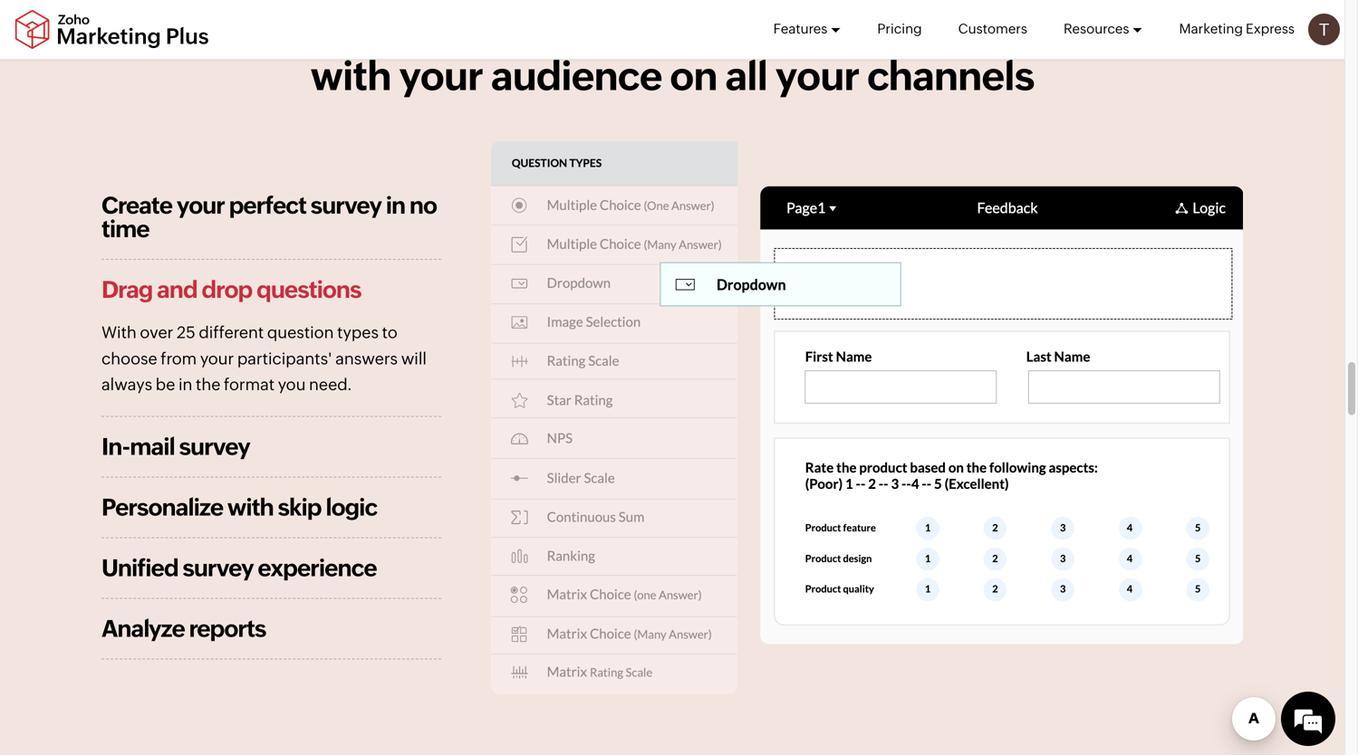 Task type: describe. For each thing, give the bounding box(es) containing it.
perfect
[[229, 192, 306, 219]]

marketing express
[[1179, 21, 1295, 37]]

in inside create your perfect survey in no time
[[386, 192, 405, 219]]

drop
[[202, 276, 252, 303]]

over
[[140, 324, 173, 342]]

create your perfect survey in no time
[[101, 192, 437, 242]]

create for create surveys in minutes and share them with your audience on all your channels
[[288, 13, 412, 59]]

analyze
[[101, 616, 185, 642]]

2 vertical spatial survey
[[182, 555, 253, 582]]

reports
[[189, 616, 266, 642]]

with
[[101, 324, 137, 342]]

with inside create surveys in minutes and share them with your audience on all your channels
[[310, 53, 391, 99]]

always
[[101, 376, 152, 394]]

features link
[[774, 0, 841, 58]]

your inside with over 25 different question types to choose from your participants' answers will always be in the format you need.
[[200, 350, 234, 368]]

1 vertical spatial and
[[157, 276, 197, 303]]

channels
[[867, 53, 1034, 99]]

in inside with over 25 different question types to choose from your participants' answers will always be in the format you need.
[[179, 376, 192, 394]]

in inside create surveys in minutes and share them with your audience on all your channels
[[570, 13, 605, 59]]

unified
[[101, 555, 178, 582]]

you
[[278, 376, 306, 394]]

questions
[[256, 276, 361, 303]]

create for create your perfect survey in no time
[[101, 192, 172, 219]]

mail
[[130, 434, 175, 460]]

pricing
[[878, 21, 922, 37]]

customers
[[958, 21, 1028, 37]]

1 vertical spatial survey
[[179, 434, 250, 460]]

to
[[382, 324, 398, 342]]

the
[[196, 376, 221, 394]]

customers link
[[958, 0, 1028, 58]]

resources
[[1064, 21, 1130, 37]]

unified survey experience
[[101, 555, 377, 582]]

your inside create your perfect survey in no time
[[176, 192, 225, 219]]

drag
[[101, 276, 153, 303]]

be
[[156, 376, 175, 394]]

format
[[224, 376, 275, 394]]

pricing link
[[878, 0, 922, 58]]

logic
[[326, 494, 377, 521]]

resources link
[[1064, 0, 1143, 58]]

skip
[[278, 494, 321, 521]]



Task type: locate. For each thing, give the bounding box(es) containing it.
1 horizontal spatial and
[[771, 13, 841, 59]]

no
[[409, 192, 437, 219]]

experience
[[258, 555, 377, 582]]

1 vertical spatial with
[[227, 494, 273, 521]]

and right all
[[771, 13, 841, 59]]

personalize with skip logic
[[101, 494, 377, 521]]

create inside create your perfect survey in no time
[[101, 192, 172, 219]]

personalize
[[101, 494, 223, 521]]

1 horizontal spatial create
[[288, 13, 412, 59]]

0 vertical spatial in
[[570, 13, 605, 59]]

marketing
[[1179, 21, 1243, 37]]

0 horizontal spatial with
[[227, 494, 273, 521]]

marketing express link
[[1179, 0, 1295, 58]]

survey marketing image
[[491, 141, 1243, 695]]

create surveys in minutes and share them with your audience on all your channels
[[288, 13, 1056, 99]]

survey
[[311, 192, 382, 219], [179, 434, 250, 460], [182, 555, 253, 582]]

question
[[267, 324, 334, 342]]

your
[[399, 53, 483, 99], [775, 53, 859, 99], [176, 192, 225, 219], [200, 350, 234, 368]]

1 horizontal spatial in
[[386, 192, 405, 219]]

0 vertical spatial and
[[771, 13, 841, 59]]

express
[[1246, 21, 1295, 37]]

25
[[177, 324, 196, 342]]

1 vertical spatial in
[[386, 192, 405, 219]]

different
[[199, 324, 264, 342]]

in-
[[101, 434, 130, 460]]

will
[[401, 350, 427, 368]]

with
[[310, 53, 391, 99], [227, 494, 273, 521]]

survey up reports
[[182, 555, 253, 582]]

analyze reports
[[101, 616, 266, 642]]

and up 25
[[157, 276, 197, 303]]

need.
[[309, 376, 352, 394]]

answers
[[336, 350, 398, 368]]

0 vertical spatial survey
[[311, 192, 382, 219]]

zoho marketingplus logo image
[[14, 10, 210, 49]]

1 vertical spatial create
[[101, 192, 172, 219]]

surveys
[[420, 13, 563, 59]]

all
[[725, 53, 767, 99]]

survey down the the
[[179, 434, 250, 460]]

2 horizontal spatial in
[[570, 13, 605, 59]]

0 vertical spatial create
[[288, 13, 412, 59]]

create
[[288, 13, 412, 59], [101, 192, 172, 219]]

in
[[570, 13, 605, 59], [386, 192, 405, 219], [179, 376, 192, 394]]

on
[[670, 53, 717, 99]]

drag and drop questions
[[101, 276, 361, 303]]

0 horizontal spatial in
[[179, 376, 192, 394]]

features
[[774, 21, 828, 37]]

time
[[101, 216, 149, 242]]

them
[[959, 13, 1056, 59]]

survey left no
[[311, 192, 382, 219]]

minutes
[[612, 13, 763, 59]]

types
[[337, 324, 379, 342]]

participants'
[[237, 350, 332, 368]]

terry turtle image
[[1309, 14, 1340, 45]]

audience
[[491, 53, 662, 99]]

0 vertical spatial with
[[310, 53, 391, 99]]

2 vertical spatial in
[[179, 376, 192, 394]]

0 horizontal spatial and
[[157, 276, 197, 303]]

create inside create surveys in minutes and share them with your audience on all your channels
[[288, 13, 412, 59]]

from
[[161, 350, 197, 368]]

survey inside create your perfect survey in no time
[[311, 192, 382, 219]]

in-mail survey
[[101, 434, 250, 460]]

and
[[771, 13, 841, 59], [157, 276, 197, 303]]

with over 25 different question types to choose from your participants' answers will always be in the format you need.
[[101, 324, 427, 394]]

share
[[849, 13, 951, 59]]

1 horizontal spatial with
[[310, 53, 391, 99]]

and inside create surveys in minutes and share them with your audience on all your channels
[[771, 13, 841, 59]]

0 horizontal spatial create
[[101, 192, 172, 219]]

choose
[[101, 350, 157, 368]]



Task type: vqa. For each thing, say whether or not it's contained in the screenshot.
right the in
yes



